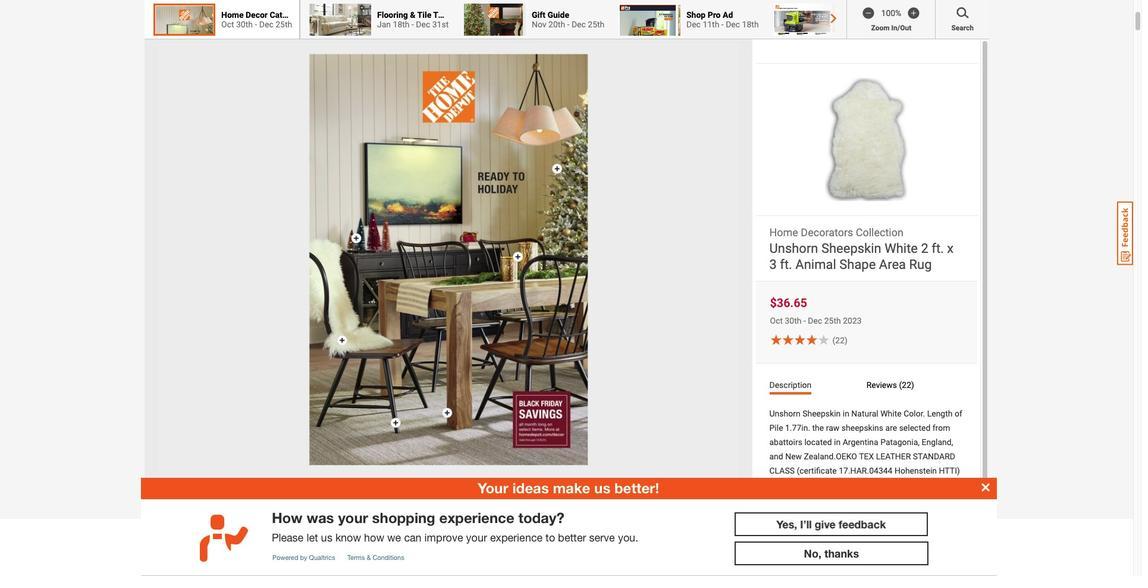 Task type: describe. For each thing, give the bounding box(es) containing it.
feedback link image
[[1118, 201, 1134, 265]]



Task type: vqa. For each thing, say whether or not it's contained in the screenshot.
Feedback Link "Image"
yes



